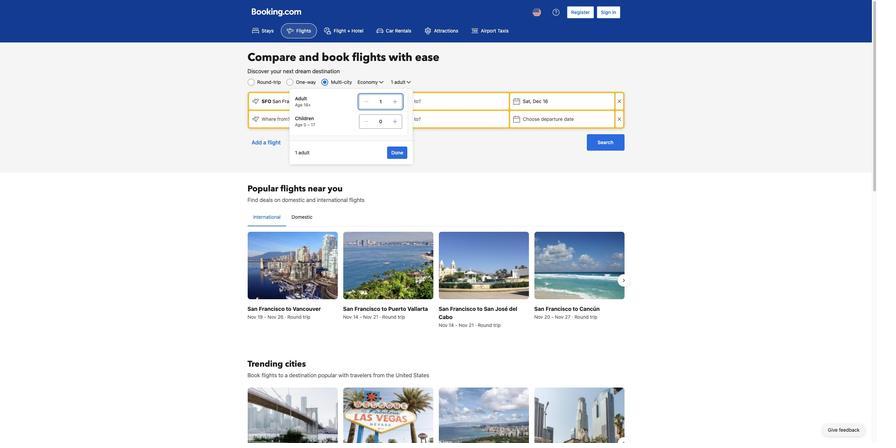 Task type: describe. For each thing, give the bounding box(es) containing it.
search button
[[587, 134, 625, 151]]

dec
[[533, 98, 542, 104]]

trip inside san francisco to puerto vallarta nov 14 - nov 21 · round trip
[[398, 314, 405, 320]]

vallarta
[[408, 306, 428, 312]]

where from?
[[262, 116, 290, 122]]

to inside "trending cities book flights to a destination popular with travelers from the united states"
[[278, 373, 283, 379]]

the
[[386, 373, 394, 379]]

round inside san francisco to cancún nov 20 - nov 27 · round trip
[[575, 314, 589, 320]]

san francisco to puerto vallarta image
[[343, 232, 433, 300]]

sign in
[[601, 9, 616, 15]]

age for children
[[295, 122, 303, 127]]

to for vancouver
[[286, 306, 292, 312]]

round-
[[257, 79, 274, 85]]

way
[[307, 79, 316, 85]]

find
[[248, 197, 258, 203]]

1 vertical spatial adult
[[299, 150, 310, 156]]

international button
[[248, 208, 286, 226]]

19
[[258, 314, 263, 320]]

airport taxis link
[[466, 23, 515, 38]]

sat, dec 16
[[523, 98, 548, 104]]

27
[[565, 314, 571, 320]]

puerto
[[388, 306, 406, 312]]

cities
[[285, 359, 306, 370]]

date
[[564, 116, 574, 122]]

1 horizontal spatial 1
[[380, 99, 382, 105]]

choose departure date button
[[510, 111, 614, 127]]

new york, united states of america image
[[248, 388, 338, 443]]

14 inside san francisco to puerto vallarta nov 14 - nov 21 · round trip
[[353, 314, 359, 320]]

multi-
[[331, 79, 344, 85]]

departure
[[541, 116, 563, 122]]

near
[[308, 183, 326, 195]]

search
[[598, 139, 614, 145]]

sign
[[601, 9, 611, 15]]

san francisco to vancouver nov 19 - nov 26 · round trip
[[248, 306, 321, 320]]

register link
[[567, 6, 594, 19]]

domestic
[[282, 197, 305, 203]]

josé
[[495, 306, 508, 312]]

cabo
[[439, 314, 453, 321]]

one-way
[[296, 79, 316, 85]]

flights up domestic
[[281, 183, 306, 195]]

flight
[[268, 139, 281, 146]]

register
[[571, 9, 590, 15]]

sat, dec 16 button
[[510, 93, 614, 110]]

next
[[283, 68, 294, 74]]

· inside san francisco to cancún nov 20 - nov 27 · round trip
[[572, 314, 573, 320]]

done button
[[387, 147, 408, 159]]

attractions
[[434, 28, 458, 34]]

where for where from?
[[399, 116, 413, 122]]

- inside san francisco to vancouver nov 19 - nov 26 · round trip
[[264, 314, 266, 320]]

compare
[[248, 50, 296, 65]]

children age 0 – 17
[[295, 116, 315, 127]]

travelers
[[350, 373, 372, 379]]

compare and book flights with ease discover your next dream destination
[[248, 50, 440, 74]]

round inside the san francisco to san josé del cabo nov 14 - nov 21 · round trip
[[478, 323, 492, 328]]

international
[[253, 214, 281, 220]]

to for puerto
[[382, 306, 387, 312]]

one-
[[296, 79, 307, 85]]

21 inside san francisco to puerto vallarta nov 14 - nov 21 · round trip
[[373, 314, 378, 320]]

20
[[545, 314, 550, 320]]

region containing san francisco to vancouver
[[242, 229, 630, 332]]

francisco for puerto
[[355, 306, 380, 312]]

trending
[[248, 359, 283, 370]]

where to? for sat, dec 16
[[399, 98, 421, 104]]

· inside san francisco to puerto vallarta nov 14 - nov 21 · round trip
[[380, 314, 381, 320]]

trip inside san francisco to vancouver nov 19 - nov 26 · round trip
[[303, 314, 310, 320]]

trip inside san francisco to cancún nov 20 - nov 27 · round trip
[[590, 314, 598, 320]]

a inside "trending cities book flights to a destination popular with travelers from the united states"
[[285, 373, 288, 379]]

airport taxis
[[481, 28, 509, 34]]

add a flight
[[252, 139, 281, 146]]

book
[[322, 50, 350, 65]]

flights link
[[281, 23, 317, 38]]

ease
[[415, 50, 440, 65]]

a inside button
[[263, 139, 266, 146]]

to for san
[[477, 306, 483, 312]]

francisco for cancún
[[546, 306, 572, 312]]

city
[[344, 79, 352, 85]]

age for adult
[[295, 102, 303, 108]]

del
[[509, 306, 517, 312]]

choose departure date
[[523, 116, 574, 122]]

san francisco to san josé del cabo nov 14 - nov 21 · round trip
[[439, 306, 517, 328]]

san francisco to san josé del cabo image
[[439, 232, 529, 300]]

where to? button for choose
[[386, 111, 509, 127]]

las vegas, united states of america image
[[343, 388, 433, 443]]

done
[[392, 150, 403, 156]]

sat,
[[523, 98, 532, 104]]

sfo
[[262, 98, 271, 104]]

1 adult button
[[390, 78, 413, 86]]

add a flight button
[[248, 134, 285, 151]]

to? for sat,
[[414, 98, 421, 104]]

round inside san francisco to vancouver nov 19 - nov 26 · round trip
[[288, 314, 302, 320]]

san francisco to vancouver image
[[248, 232, 338, 300]]

adult
[[295, 96, 307, 101]]

choose
[[523, 116, 540, 122]]

- inside the san francisco to san josé del cabo nov 14 - nov 21 · round trip
[[455, 323, 458, 328]]

and inside popular flights near you find deals on domestic and international flights
[[306, 197, 316, 203]]

destination inside "trending cities book flights to a destination popular with travelers from the united states"
[[289, 373, 317, 379]]

17
[[311, 122, 315, 127]]

where to? button for sat,
[[386, 93, 509, 110]]

rentals
[[395, 28, 412, 34]]

car rentals link
[[371, 23, 417, 38]]

2 region from the top
[[242, 385, 630, 443]]

discover
[[248, 68, 269, 74]]

san francisco to cancún nov 20 - nov 27 · round trip
[[534, 306, 600, 320]]

flight
[[334, 28, 346, 34]]

with inside compare and book flights with ease discover your next dream destination
[[389, 50, 412, 65]]

21 inside the san francisco to san josé del cabo nov 14 - nov 21 · round trip
[[469, 323, 474, 328]]

san francisco to puerto vallarta nov 14 - nov 21 · round trip
[[343, 306, 428, 320]]



Task type: locate. For each thing, give the bounding box(es) containing it.
attractions link
[[419, 23, 464, 38]]

1 vertical spatial age
[[295, 122, 303, 127]]

children
[[295, 116, 314, 121]]

1 francisco from the left
[[259, 306, 285, 312]]

domestic button
[[286, 208, 318, 226]]

1 vertical spatial 21
[[469, 323, 474, 328]]

+
[[347, 28, 350, 34]]

to down the trending
[[278, 373, 283, 379]]

where
[[399, 98, 413, 104], [262, 116, 276, 122], [399, 116, 413, 122]]

taxis
[[498, 28, 509, 34]]

1 vertical spatial 1
[[380, 99, 382, 105]]

1 vertical spatial with
[[339, 373, 349, 379]]

with up '1 adult' popup button
[[389, 50, 412, 65]]

with inside "trending cities book flights to a destination popular with travelers from the united states"
[[339, 373, 349, 379]]

a right add
[[263, 139, 266, 146]]

0 vertical spatial 1
[[391, 79, 393, 85]]

21
[[373, 314, 378, 320], [469, 323, 474, 328]]

0 vertical spatial 1 adult
[[391, 79, 406, 85]]

francisco inside the san francisco to san josé del cabo nov 14 - nov 21 · round trip
[[450, 306, 476, 312]]

and down near
[[306, 197, 316, 203]]

trip
[[274, 79, 281, 85], [303, 314, 310, 320], [398, 314, 405, 320], [590, 314, 598, 320], [493, 323, 501, 328]]

san for san francisco to san josé del cabo
[[439, 306, 449, 312]]

flights inside compare and book flights with ease discover your next dream destination
[[352, 50, 386, 65]]

16
[[543, 98, 548, 104]]

states
[[414, 373, 429, 379]]

honolulu, united states of america image
[[439, 388, 529, 443]]

1 vertical spatial region
[[242, 385, 630, 443]]

1 where to? from the top
[[399, 98, 421, 104]]

2 horizontal spatial 1
[[391, 79, 393, 85]]

francisco inside san francisco to puerto vallarta nov 14 - nov 21 · round trip
[[355, 306, 380, 312]]

trip down josé
[[493, 323, 501, 328]]

booking.com logo image
[[252, 8, 301, 16], [252, 8, 301, 16]]

0 inside children age 0 – 17
[[304, 122, 306, 127]]

1 horizontal spatial 0
[[379, 119, 382, 124]]

and inside compare and book flights with ease discover your next dream destination
[[299, 50, 319, 65]]

2 age from the top
[[295, 122, 303, 127]]

adult
[[394, 79, 406, 85], [299, 150, 310, 156]]

san for san francisco to vancouver
[[248, 306, 258, 312]]

1 inside popup button
[[391, 79, 393, 85]]

2 francisco from the left
[[355, 306, 380, 312]]

to left cancún
[[573, 306, 578, 312]]

-
[[264, 314, 266, 320], [360, 314, 362, 320], [552, 314, 554, 320], [455, 323, 458, 328]]

destination inside compare and book flights with ease discover your next dream destination
[[312, 68, 340, 74]]

dream
[[295, 68, 311, 74]]

1 where to? button from the top
[[386, 93, 509, 110]]

deals
[[260, 197, 273, 203]]

los angeles, united states of america image
[[534, 388, 625, 443]]

adult inside popup button
[[394, 79, 406, 85]]

age inside adult age 18+
[[295, 102, 303, 108]]

14
[[353, 314, 359, 320], [449, 323, 454, 328]]

region
[[242, 229, 630, 332], [242, 385, 630, 443]]

1 adult inside popup button
[[391, 79, 406, 85]]

popular flights near you find deals on domestic and international flights
[[248, 183, 365, 203]]

francisco inside san francisco to vancouver nov 19 - nov 26 · round trip
[[259, 306, 285, 312]]

tab list containing international
[[248, 208, 625, 227]]

1 vertical spatial 1 adult
[[295, 150, 310, 156]]

san francisco to cancún image
[[534, 232, 625, 300]]

0 horizontal spatial 0
[[304, 122, 306, 127]]

0 horizontal spatial 1 adult
[[295, 150, 310, 156]]

to
[[286, 306, 292, 312], [382, 306, 387, 312], [477, 306, 483, 312], [573, 306, 578, 312], [278, 373, 283, 379]]

0 vertical spatial with
[[389, 50, 412, 65]]

you
[[328, 183, 343, 195]]

francisco left puerto
[[355, 306, 380, 312]]

0 horizontal spatial adult
[[299, 150, 310, 156]]

to left josé
[[477, 306, 483, 312]]

car rentals
[[386, 28, 412, 34]]

adult age 18+
[[295, 96, 311, 108]]

flights inside "trending cities book flights to a destination popular with travelers from the united states"
[[262, 373, 277, 379]]

and up 'dream'
[[299, 50, 319, 65]]

flights down the trending
[[262, 373, 277, 379]]

0 vertical spatial 21
[[373, 314, 378, 320]]

cancún
[[580, 306, 600, 312]]

trip down cancún
[[590, 314, 598, 320]]

trip inside the san francisco to san josé del cabo nov 14 - nov 21 · round trip
[[493, 323, 501, 328]]

1 adult
[[391, 79, 406, 85], [295, 150, 310, 156]]

san inside san francisco to cancún nov 20 - nov 27 · round trip
[[534, 306, 545, 312]]

1 vertical spatial a
[[285, 373, 288, 379]]

1 region from the top
[[242, 229, 630, 332]]

san
[[248, 306, 258, 312], [343, 306, 353, 312], [439, 306, 449, 312], [484, 306, 494, 312], [534, 306, 545, 312]]

0 vertical spatial where to?
[[399, 98, 421, 104]]

flight + hotel link
[[318, 23, 369, 38]]

destination down cities at the left bottom of the page
[[289, 373, 317, 379]]

trip down your
[[274, 79, 281, 85]]

airport
[[481, 28, 496, 34]]

trending cities book flights to a destination popular with travelers from the united states
[[248, 359, 429, 379]]

where to? for choose departure date
[[399, 116, 421, 122]]

hotel
[[352, 28, 363, 34]]

1 vertical spatial to?
[[414, 116, 421, 122]]

14 inside the san francisco to san josé del cabo nov 14 - nov 21 · round trip
[[449, 323, 454, 328]]

0 horizontal spatial 21
[[373, 314, 378, 320]]

1 vertical spatial destination
[[289, 373, 317, 379]]

- inside san francisco to cancún nov 20 - nov 27 · round trip
[[552, 314, 554, 320]]

0 vertical spatial age
[[295, 102, 303, 108]]

1 horizontal spatial 14
[[449, 323, 454, 328]]

3 san from the left
[[439, 306, 449, 312]]

·
[[285, 314, 286, 320], [380, 314, 381, 320], [572, 314, 573, 320], [475, 323, 477, 328]]

1 age from the top
[[295, 102, 303, 108]]

in
[[612, 9, 616, 15]]

round inside san francisco to puerto vallarta nov 14 - nov 21 · round trip
[[382, 314, 397, 320]]

age down adult
[[295, 102, 303, 108]]

3 francisco from the left
[[450, 306, 476, 312]]

flights up economy
[[352, 50, 386, 65]]

car
[[386, 28, 394, 34]]

popular
[[318, 373, 337, 379]]

1 san from the left
[[248, 306, 258, 312]]

san for san francisco to puerto vallarta
[[343, 306, 353, 312]]

where inside where from? 'dropdown button'
[[262, 116, 276, 122]]

francisco for san
[[450, 306, 476, 312]]

trip down puerto
[[398, 314, 405, 320]]

to inside san francisco to cancún nov 20 - nov 27 · round trip
[[573, 306, 578, 312]]

0 vertical spatial region
[[242, 229, 630, 332]]

sign in link
[[597, 6, 621, 19]]

1 horizontal spatial with
[[389, 50, 412, 65]]

age down children
[[295, 122, 303, 127]]

to for cancún
[[573, 306, 578, 312]]

with right popular
[[339, 373, 349, 379]]

your
[[271, 68, 282, 74]]

to left puerto
[[382, 306, 387, 312]]

francisco inside san francisco to cancún nov 20 - nov 27 · round trip
[[546, 306, 572, 312]]

to inside the san francisco to san josé del cabo nov 14 - nov 21 · round trip
[[477, 306, 483, 312]]

1 horizontal spatial 1 adult
[[391, 79, 406, 85]]

0 horizontal spatial with
[[339, 373, 349, 379]]

· inside san francisco to vancouver nov 19 - nov 26 · round trip
[[285, 314, 286, 320]]

vancouver
[[293, 306, 321, 312]]

francisco for vancouver
[[259, 306, 285, 312]]

26
[[278, 314, 284, 320]]

round-trip
[[257, 79, 281, 85]]

18+
[[304, 102, 311, 108]]

destination
[[312, 68, 340, 74], [289, 373, 317, 379]]

a down cities at the left bottom of the page
[[285, 373, 288, 379]]

adult down –
[[299, 150, 310, 156]]

2 where to? from the top
[[399, 116, 421, 122]]

4 francisco from the left
[[546, 306, 572, 312]]

1 to? from the top
[[414, 98, 421, 104]]

4 san from the left
[[484, 306, 494, 312]]

2 vertical spatial 1
[[295, 150, 297, 156]]

flights right international
[[349, 197, 365, 203]]

5 san from the left
[[534, 306, 545, 312]]

give
[[828, 427, 838, 433]]

francisco up the 27
[[546, 306, 572, 312]]

age inside children age 0 – 17
[[295, 122, 303, 127]]

destination up multi-
[[312, 68, 340, 74]]

domestic
[[292, 214, 313, 220]]

0 horizontal spatial a
[[263, 139, 266, 146]]

where from? button
[[249, 111, 372, 127]]

1 vertical spatial and
[[306, 197, 316, 203]]

0 vertical spatial destination
[[312, 68, 340, 74]]

0 vertical spatial adult
[[394, 79, 406, 85]]

feedback
[[839, 427, 860, 433]]

0 vertical spatial to?
[[414, 98, 421, 104]]

2 to? from the top
[[414, 116, 421, 122]]

to inside san francisco to vancouver nov 19 - nov 26 · round trip
[[286, 306, 292, 312]]

round
[[288, 314, 302, 320], [382, 314, 397, 320], [575, 314, 589, 320], [478, 323, 492, 328]]

1 horizontal spatial a
[[285, 373, 288, 379]]

with
[[389, 50, 412, 65], [339, 373, 349, 379]]

francisco up 26
[[259, 306, 285, 312]]

0 vertical spatial and
[[299, 50, 319, 65]]

trip down vancouver
[[303, 314, 310, 320]]

adult right economy
[[394, 79, 406, 85]]

where for sfo
[[399, 98, 413, 104]]

from
[[373, 373, 385, 379]]

· inside the san francisco to san josé del cabo nov 14 - nov 21 · round trip
[[475, 323, 477, 328]]

san for san francisco to cancún
[[534, 306, 545, 312]]

sfo button
[[249, 93, 372, 110]]

1 horizontal spatial 21
[[469, 323, 474, 328]]

2 where to? button from the top
[[386, 111, 509, 127]]

1 adult down –
[[295, 150, 310, 156]]

0 horizontal spatial 14
[[353, 314, 359, 320]]

–
[[307, 122, 310, 127]]

francisco up cabo
[[450, 306, 476, 312]]

0 vertical spatial where to? button
[[386, 93, 509, 110]]

economy
[[358, 79, 378, 85]]

united
[[396, 373, 412, 379]]

to left vancouver
[[286, 306, 292, 312]]

give feedback
[[828, 427, 860, 433]]

1 vertical spatial where to?
[[399, 116, 421, 122]]

1 horizontal spatial adult
[[394, 79, 406, 85]]

to inside san francisco to puerto vallarta nov 14 - nov 21 · round trip
[[382, 306, 387, 312]]

give feedback button
[[823, 424, 865, 437]]

nov
[[248, 314, 256, 320], [268, 314, 276, 320], [343, 314, 352, 320], [363, 314, 372, 320], [534, 314, 543, 320], [555, 314, 564, 320], [439, 323, 448, 328], [459, 323, 468, 328]]

0 vertical spatial a
[[263, 139, 266, 146]]

1 adult right economy
[[391, 79, 406, 85]]

0 horizontal spatial 1
[[295, 150, 297, 156]]

popular
[[248, 183, 278, 195]]

tab list
[[248, 208, 625, 227]]

1 vertical spatial 14
[[449, 323, 454, 328]]

flight + hotel
[[334, 28, 363, 34]]

add
[[252, 139, 262, 146]]

stays link
[[246, 23, 280, 38]]

san inside san francisco to vancouver nov 19 - nov 26 · round trip
[[248, 306, 258, 312]]

0 vertical spatial 14
[[353, 314, 359, 320]]

2 san from the left
[[343, 306, 353, 312]]

1 vertical spatial where to? button
[[386, 111, 509, 127]]

book
[[248, 373, 260, 379]]

- inside san francisco to puerto vallarta nov 14 - nov 21 · round trip
[[360, 314, 362, 320]]

multi-city
[[331, 79, 352, 85]]

san inside san francisco to puerto vallarta nov 14 - nov 21 · round trip
[[343, 306, 353, 312]]

to? for choose
[[414, 116, 421, 122]]

flights
[[296, 28, 311, 34]]



Task type: vqa. For each thing, say whether or not it's contained in the screenshot.
"Charlotte To Punta Cana Nov 20 - Nov 27 · Round Trip"
no



